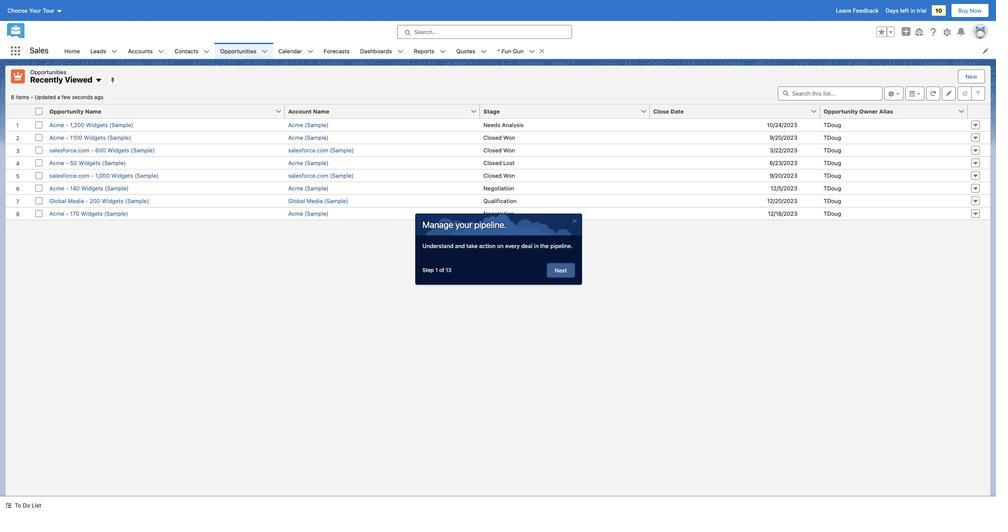 Task type: locate. For each thing, give the bounding box(es) containing it.
next
[[555, 267, 567, 274]]

in right the left
[[911, 7, 916, 14]]

0 vertical spatial opportunities
[[220, 47, 257, 54]]

0 vertical spatial salesforce.com (sample) link
[[288, 147, 354, 154]]

1 vertical spatial salesforce.com (sample)
[[288, 172, 354, 179]]

text default image inside calendar list item
[[307, 48, 314, 55]]

*
[[497, 47, 500, 54]]

widgets down acme - 1,200 widgets (sample) link
[[84, 134, 106, 141]]

text default image for leads
[[111, 48, 118, 55]]

tdoug for global media - 200 widgets (sample)
[[824, 197, 842, 204]]

stage element
[[480, 104, 655, 119]]

acme (sample) link for analysis
[[288, 121, 329, 128]]

closed up closed lost
[[484, 147, 502, 154]]

- left the 1100
[[66, 134, 68, 141]]

cell
[[32, 104, 46, 119]]

9/20/2023 for acme (sample)
[[770, 134, 798, 141]]

10
[[936, 7, 943, 14]]

2 salesforce.com (sample) link from the top
[[288, 172, 354, 179]]

1 vertical spatial in
[[534, 242, 539, 249]]

-
[[66, 121, 68, 128], [66, 134, 68, 141], [91, 147, 94, 154], [66, 159, 68, 166], [91, 172, 94, 179], [66, 185, 68, 192], [85, 197, 88, 204], [66, 210, 68, 217]]

text default image right calendar on the left top of page
[[307, 48, 314, 55]]

1 tdoug from the top
[[824, 121, 842, 128]]

0 horizontal spatial in
[[534, 242, 539, 249]]

0 vertical spatial closed won
[[484, 134, 515, 141]]

opportunity for opportunity name
[[49, 108, 84, 115]]

text default image for contacts
[[204, 48, 210, 55]]

list
[[32, 502, 41, 509]]

won up "lost"
[[504, 147, 515, 154]]

name inside account name "button"
[[313, 108, 330, 115]]

3 acme (sample) from the top
[[288, 159, 329, 166]]

opportunity down few
[[49, 108, 84, 115]]

2 vertical spatial won
[[504, 172, 515, 179]]

tdoug for acme - 50 widgets (sample)
[[824, 159, 842, 166]]

text default image left to
[[5, 503, 11, 509]]

2 closed won from the top
[[484, 147, 515, 154]]

closed left "lost"
[[484, 159, 502, 166]]

acme - 140 widgets (sample) link
[[49, 185, 129, 192]]

on
[[497, 242, 504, 249]]

5 acme (sample) link from the top
[[288, 210, 329, 217]]

date
[[671, 108, 684, 115]]

1 horizontal spatial global
[[288, 197, 305, 204]]

2 acme (sample) from the top
[[288, 134, 329, 141]]

choose your tour
[[7, 7, 54, 14]]

negotiation for 12/5/2023
[[484, 185, 514, 192]]

close date
[[654, 108, 684, 115]]

- for 1,000
[[91, 172, 94, 179]]

closed won for acme - 1100 widgets (sample)
[[484, 134, 515, 141]]

text default image
[[204, 48, 210, 55], [307, 48, 314, 55], [397, 48, 404, 55], [440, 48, 446, 55], [481, 48, 487, 55], [95, 77, 102, 84], [5, 503, 11, 509]]

0 vertical spatial in
[[911, 7, 916, 14]]

2 global from the left
[[288, 197, 305, 204]]

opportunity name button
[[46, 104, 275, 118]]

- left 600
[[91, 147, 94, 154]]

action image
[[968, 104, 991, 118]]

0 horizontal spatial global
[[49, 197, 66, 204]]

widgets for 1,200
[[86, 121, 108, 128]]

9/20/2023 down 6/23/2023
[[770, 172, 798, 179]]

negotiation
[[484, 185, 514, 192], [484, 210, 514, 217]]

of
[[440, 267, 445, 274]]

negotiation for 12/18/2023
[[484, 210, 514, 217]]

every
[[506, 242, 520, 249]]

1 negotiation from the top
[[484, 185, 514, 192]]

accounts
[[128, 47, 153, 54]]

salesforce.com (sample) up global media (sample)
[[288, 172, 354, 179]]

1 media from the left
[[68, 197, 84, 204]]

None search field
[[778, 86, 883, 100]]

4 tdoug from the top
[[824, 159, 842, 166]]

8
[[11, 94, 14, 100]]

salesforce.com (sample) link
[[288, 147, 354, 154], [288, 172, 354, 179]]

- for 1,200
[[66, 121, 68, 128]]

0 vertical spatial negotiation
[[484, 185, 514, 192]]

0 horizontal spatial name
[[85, 108, 101, 115]]

acme - 1,200 widgets (sample)
[[49, 121, 133, 128]]

12/5/2023
[[771, 185, 798, 192]]

closed down "needs"
[[484, 134, 502, 141]]

contacts link
[[169, 43, 204, 59]]

text default image left the reports
[[397, 48, 404, 55]]

1 won from the top
[[504, 134, 515, 141]]

pipeline. up the action
[[475, 220, 507, 230]]

salesforce.com down 50
[[49, 172, 90, 179]]

name up acme - 1,200 widgets (sample) link
[[85, 108, 101, 115]]

widgets up the 200
[[81, 185, 103, 192]]

- left 1,200
[[66, 121, 68, 128]]

13
[[446, 267, 452, 274]]

closed won down needs analysis
[[484, 134, 515, 141]]

6 tdoug from the top
[[824, 185, 842, 192]]

salesforce.com up global media (sample)
[[288, 172, 329, 179]]

opportunity owner alias element
[[821, 104, 973, 119]]

1 global from the left
[[49, 197, 66, 204]]

opportunity for opportunity owner alias
[[824, 108, 858, 115]]

opportunities
[[220, 47, 257, 54], [30, 69, 66, 76]]

leads link
[[85, 43, 111, 59]]

text default image inside quotes list item
[[481, 48, 487, 55]]

2 9/20/2023 from the top
[[770, 172, 798, 179]]

1 vertical spatial negotiation
[[484, 210, 514, 217]]

text default image inside opportunities list item
[[262, 48, 268, 55]]

2 name from the left
[[313, 108, 330, 115]]

name for account name
[[313, 108, 330, 115]]

won down "lost"
[[504, 172, 515, 179]]

won
[[504, 134, 515, 141], [504, 147, 515, 154], [504, 172, 515, 179]]

pipeline. right "the"
[[551, 242, 573, 249]]

- left '170'
[[66, 210, 68, 217]]

3 won from the top
[[504, 172, 515, 179]]

to do list button
[[0, 497, 46, 514]]

won for salesforce.com - 600 widgets (sample)
[[504, 147, 515, 154]]

tdoug for acme - 170 widgets (sample)
[[824, 210, 842, 217]]

accounts link
[[123, 43, 158, 59]]

salesforce.com down account name
[[288, 147, 329, 154]]

8 items • updated a few seconds ago
[[11, 94, 104, 100]]

action element
[[968, 104, 991, 119]]

- for 600
[[91, 147, 94, 154]]

2 vertical spatial closed won
[[484, 172, 515, 179]]

search...
[[414, 28, 438, 35]]

won down analysis on the top right
[[504, 134, 515, 141]]

acme (sample)
[[288, 121, 329, 128], [288, 134, 329, 141], [288, 159, 329, 166], [288, 185, 329, 192], [288, 210, 329, 217]]

salesforce.com - 1,000 widgets (sample)
[[49, 172, 159, 179]]

0 horizontal spatial opportunity
[[49, 108, 84, 115]]

recently viewed grid
[[6, 104, 991, 220]]

text default image inside dashboards 'list item'
[[397, 48, 404, 55]]

1 acme (sample) link from the top
[[288, 121, 329, 128]]

to do list
[[15, 502, 41, 509]]

opportunity name
[[49, 108, 101, 115]]

0 vertical spatial pipeline.
[[475, 220, 507, 230]]

1 vertical spatial won
[[504, 147, 515, 154]]

1 vertical spatial 9/20/2023
[[770, 172, 798, 179]]

(sample)
[[109, 121, 133, 128], [305, 121, 329, 128], [107, 134, 131, 141], [305, 134, 329, 141], [131, 147, 155, 154], [330, 147, 354, 154], [102, 159, 126, 166], [305, 159, 329, 166], [135, 172, 159, 179], [330, 172, 354, 179], [105, 185, 129, 192], [305, 185, 329, 192], [125, 197, 149, 204], [324, 197, 348, 204], [104, 210, 128, 217], [305, 210, 329, 217]]

item number element
[[6, 104, 32, 119]]

acme - 1100 widgets (sample) link
[[49, 134, 131, 141]]

tdoug for acme - 1,200 widgets (sample)
[[824, 121, 842, 128]]

- left the 200
[[85, 197, 88, 204]]

2 salesforce.com (sample) from the top
[[288, 172, 354, 179]]

list containing home
[[59, 43, 997, 59]]

closed won for salesforce.com - 600 widgets (sample)
[[484, 147, 515, 154]]

opportunity inside 'button'
[[49, 108, 84, 115]]

0 vertical spatial salesforce.com (sample)
[[288, 147, 354, 154]]

acme - 170 widgets (sample) link
[[49, 210, 128, 217]]

- left 140 on the top left of page
[[66, 185, 68, 192]]

1 horizontal spatial in
[[911, 7, 916, 14]]

closed won up closed lost
[[484, 147, 515, 154]]

3 closed won from the top
[[484, 172, 515, 179]]

feedback
[[853, 7, 879, 14]]

0 horizontal spatial media
[[68, 197, 84, 204]]

salesforce.com (sample) link up global media (sample)
[[288, 172, 354, 179]]

4 acme (sample) link from the top
[[288, 185, 329, 192]]

closed for salesforce.com - 600 widgets (sample)
[[484, 147, 502, 154]]

0 vertical spatial 9/20/2023
[[770, 134, 798, 141]]

in left "the"
[[534, 242, 539, 249]]

10/24/2023
[[767, 121, 798, 128]]

acme - 1100 widgets (sample)
[[49, 134, 131, 141]]

negotiation down qualification at the top of page
[[484, 210, 514, 217]]

1 salesforce.com (sample) link from the top
[[288, 147, 354, 154]]

recently
[[30, 75, 63, 84]]

closed
[[484, 134, 502, 141], [484, 147, 502, 154], [484, 159, 502, 166], [484, 172, 502, 179]]

widgets right the 200
[[102, 197, 124, 204]]

1 closed from the top
[[484, 134, 502, 141]]

contacts list item
[[169, 43, 215, 59]]

quotes link
[[451, 43, 481, 59]]

in
[[911, 7, 916, 14], [534, 242, 539, 249]]

acme (sample) for analysis
[[288, 121, 329, 128]]

1 9/20/2023 from the top
[[770, 134, 798, 141]]

salesforce.com (sample) link down account name
[[288, 147, 354, 154]]

widgets up acme - 1100 widgets (sample) 'link'
[[86, 121, 108, 128]]

salesforce.com up 50
[[49, 147, 90, 154]]

4 closed from the top
[[484, 172, 502, 179]]

closed for acme - 50 widgets (sample)
[[484, 159, 502, 166]]

5 tdoug from the top
[[824, 172, 842, 179]]

9/20/2023 up the 3/22/2023
[[770, 134, 798, 141]]

name inside "opportunity name" 'button'
[[85, 108, 101, 115]]

salesforce.com (sample) for salesforce.com - 1,000 widgets (sample)
[[288, 172, 354, 179]]

1 horizontal spatial media
[[307, 197, 323, 204]]

needs
[[484, 121, 501, 128]]

2 opportunity from the left
[[824, 108, 858, 115]]

2 won from the top
[[504, 147, 515, 154]]

acme
[[49, 121, 64, 128], [288, 121, 303, 128], [49, 134, 64, 141], [288, 134, 303, 141], [49, 159, 64, 166], [288, 159, 303, 166], [49, 185, 64, 192], [288, 185, 303, 192], [49, 210, 64, 217], [288, 210, 303, 217]]

new button
[[959, 70, 985, 83]]

3 tdoug from the top
[[824, 147, 842, 154]]

12/18/2023
[[768, 210, 798, 217]]

3/22/2023
[[770, 147, 798, 154]]

200
[[90, 197, 100, 204]]

3 acme (sample) link from the top
[[288, 159, 329, 166]]

opportunity down search recently viewed list view. search field
[[824, 108, 858, 115]]

2 tdoug from the top
[[824, 134, 842, 141]]

leads list item
[[85, 43, 123, 59]]

salesforce.com for salesforce.com - 600 widgets (sample)'s salesforce.com (sample) link
[[288, 147, 329, 154]]

name
[[85, 108, 101, 115], [313, 108, 330, 115]]

- left '1,000'
[[91, 172, 94, 179]]

list
[[59, 43, 997, 59]]

widgets down the 200
[[81, 210, 103, 217]]

0 vertical spatial won
[[504, 134, 515, 141]]

salesforce.com (sample) down account name
[[288, 147, 354, 154]]

2 acme (sample) link from the top
[[288, 134, 329, 141]]

3 closed from the top
[[484, 159, 502, 166]]

1 vertical spatial salesforce.com (sample) link
[[288, 172, 354, 179]]

opportunity owner alias button
[[821, 104, 959, 118]]

opportunity name element
[[46, 104, 290, 119]]

1 horizontal spatial name
[[313, 108, 330, 115]]

7 tdoug from the top
[[824, 197, 842, 204]]

8 tdoug from the top
[[824, 210, 842, 217]]

2 negotiation from the top
[[484, 210, 514, 217]]

text default image inside 'reports' list item
[[440, 48, 446, 55]]

acme (sample) link
[[288, 121, 329, 128], [288, 134, 329, 141], [288, 159, 329, 166], [288, 185, 329, 192], [288, 210, 329, 217]]

group
[[877, 27, 895, 37]]

your
[[456, 220, 473, 230]]

text default image inside accounts list item
[[158, 48, 164, 55]]

viewed
[[65, 75, 93, 84]]

1 vertical spatial opportunities
[[30, 69, 66, 76]]

text default image
[[539, 48, 545, 54], [111, 48, 118, 55], [158, 48, 164, 55], [262, 48, 268, 55], [529, 48, 535, 55]]

manage
[[423, 220, 454, 230]]

text default image for dashboards
[[397, 48, 404, 55]]

1 salesforce.com (sample) from the top
[[288, 147, 354, 154]]

closed down closed lost
[[484, 172, 502, 179]]

12/20/2023
[[768, 197, 798, 204]]

opportunity
[[49, 108, 84, 115], [824, 108, 858, 115]]

close date button
[[650, 104, 811, 118]]

1 name from the left
[[85, 108, 101, 115]]

widgets right '1,000'
[[111, 172, 133, 179]]

closed won down closed lost
[[484, 172, 515, 179]]

trial
[[917, 7, 927, 14]]

1 horizontal spatial opportunities
[[220, 47, 257, 54]]

1 opportunity from the left
[[49, 108, 84, 115]]

- left 50
[[66, 159, 68, 166]]

salesforce.com for salesforce.com - 1,000 widgets (sample)'s salesforce.com (sample) link
[[288, 172, 329, 179]]

calendar
[[278, 47, 302, 54]]

account name button
[[285, 104, 471, 118]]

widgets right 600
[[108, 147, 129, 154]]

text default image right contacts
[[204, 48, 210, 55]]

2 media from the left
[[307, 197, 323, 204]]

take
[[467, 242, 478, 249]]

name right the account
[[313, 108, 330, 115]]

new
[[966, 73, 978, 80]]

home link
[[59, 43, 85, 59]]

list item containing *
[[492, 43, 549, 59]]

text default image inside contacts list item
[[204, 48, 210, 55]]

list item
[[492, 43, 549, 59]]

opportunity inside button
[[824, 108, 858, 115]]

1,000
[[95, 172, 110, 179]]

recently viewed|opportunities|list view element
[[5, 66, 991, 497]]

1 horizontal spatial opportunity
[[824, 108, 858, 115]]

1 closed won from the top
[[484, 134, 515, 141]]

lost
[[504, 159, 515, 166]]

name for opportunity name
[[85, 108, 101, 115]]

widgets right 50
[[79, 159, 100, 166]]

text default image for reports
[[440, 48, 446, 55]]

text default image inside leads list item
[[111, 48, 118, 55]]

negotiation up qualification at the top of page
[[484, 185, 514, 192]]

1 vertical spatial closed won
[[484, 147, 515, 154]]

2 closed from the top
[[484, 147, 502, 154]]

a
[[57, 94, 60, 100]]

text default image left *
[[481, 48, 487, 55]]

1 acme (sample) from the top
[[288, 121, 329, 128]]

closed lost
[[484, 159, 515, 166]]

50
[[70, 159, 77, 166]]

6/23/2023
[[770, 159, 798, 166]]

1 vertical spatial pipeline.
[[551, 242, 573, 249]]

0 horizontal spatial pipeline.
[[475, 220, 507, 230]]

manage your pipeline. dialog
[[415, 213, 582, 285]]

step
[[423, 267, 434, 274]]

text default image right the reports
[[440, 48, 446, 55]]



Task type: describe. For each thing, give the bounding box(es) containing it.
understand
[[423, 242, 454, 249]]

buy
[[959, 7, 969, 14]]

leave feedback link
[[836, 7, 879, 14]]

media for -
[[68, 197, 84, 204]]

buy now button
[[951, 3, 990, 17]]

salesforce.com - 600 widgets (sample)
[[49, 147, 155, 154]]

tdoug for acme - 1100 widgets (sample)
[[824, 134, 842, 141]]

salesforce.com (sample) link for salesforce.com - 1,000 widgets (sample)
[[288, 172, 354, 179]]

account name element
[[285, 104, 485, 119]]

- for 140
[[66, 185, 68, 192]]

days left in trial
[[886, 7, 927, 14]]

widgets for 50
[[79, 159, 100, 166]]

calendar list item
[[273, 43, 319, 59]]

opportunities link
[[215, 43, 262, 59]]

forecasts
[[324, 47, 350, 54]]

* fun gun
[[497, 47, 524, 54]]

4 acme (sample) from the top
[[288, 185, 329, 192]]

140
[[70, 185, 80, 192]]

1,200
[[70, 121, 85, 128]]

next button
[[548, 263, 575, 277]]

5 acme (sample) from the top
[[288, 210, 329, 217]]

1
[[436, 267, 438, 274]]

now
[[970, 7, 982, 14]]

home
[[64, 47, 80, 54]]

•
[[31, 94, 33, 100]]

quotes
[[457, 47, 476, 54]]

text default image up "ago"
[[95, 77, 102, 84]]

fun
[[502, 47, 512, 54]]

ago
[[94, 94, 104, 100]]

acme - 170 widgets (sample)
[[49, 210, 128, 217]]

choose your tour button
[[7, 3, 63, 17]]

tdoug for acme - 140 widgets (sample)
[[824, 185, 842, 192]]

Search Recently Viewed list view. search field
[[778, 86, 883, 100]]

needs analysis
[[484, 121, 524, 128]]

170
[[70, 210, 79, 217]]

closed won for salesforce.com - 1,000 widgets (sample)
[[484, 172, 515, 179]]

contacts
[[175, 47, 199, 54]]

won for salesforce.com - 1,000 widgets (sample)
[[504, 172, 515, 179]]

global media - 200 widgets (sample)
[[49, 197, 149, 204]]

manage your pipeline.
[[423, 220, 507, 230]]

text default image inside the to do list button
[[5, 503, 11, 509]]

text default image for accounts
[[158, 48, 164, 55]]

acme (sample) for lost
[[288, 159, 329, 166]]

quotes list item
[[451, 43, 492, 59]]

closed for salesforce.com - 1,000 widgets (sample)
[[484, 172, 502, 179]]

accounts list item
[[123, 43, 169, 59]]

salesforce.com (sample) link for salesforce.com - 600 widgets (sample)
[[288, 147, 354, 154]]

widgets for 170
[[81, 210, 103, 217]]

1 horizontal spatial pipeline.
[[551, 242, 573, 249]]

global for global media (sample)
[[288, 197, 305, 204]]

alias
[[880, 108, 894, 115]]

global media - 200 widgets (sample) link
[[49, 197, 149, 204]]

- for 1100
[[66, 134, 68, 141]]

close date element
[[650, 104, 826, 119]]

the
[[541, 242, 549, 249]]

stage
[[484, 108, 500, 115]]

0 horizontal spatial opportunities
[[30, 69, 66, 76]]

acme - 50 widgets (sample) link
[[49, 159, 126, 166]]

salesforce.com for salesforce.com - 600 widgets (sample) link
[[49, 147, 90, 154]]

dashboards link
[[355, 43, 397, 59]]

item number image
[[6, 104, 32, 118]]

owner
[[860, 108, 878, 115]]

updated
[[35, 94, 56, 100]]

tdoug for salesforce.com - 1,000 widgets (sample)
[[824, 172, 842, 179]]

forecasts link
[[319, 43, 355, 59]]

calendar link
[[273, 43, 307, 59]]

widgets for 140
[[81, 185, 103, 192]]

step 1 of 13
[[423, 267, 452, 274]]

media for (sample)
[[307, 197, 323, 204]]

acme - 50 widgets (sample)
[[49, 159, 126, 166]]

dashboards list item
[[355, 43, 409, 59]]

close
[[654, 108, 670, 115]]

600
[[95, 147, 106, 154]]

- for 170
[[66, 210, 68, 217]]

reports list item
[[409, 43, 451, 59]]

qualification
[[484, 197, 517, 204]]

cell inside recently viewed grid
[[32, 104, 46, 119]]

widgets for 600
[[108, 147, 129, 154]]

opportunities list item
[[215, 43, 273, 59]]

dashboards
[[360, 47, 392, 54]]

salesforce.com - 1,000 widgets (sample) link
[[49, 172, 159, 179]]

opportunities inside list item
[[220, 47, 257, 54]]

- for 50
[[66, 159, 68, 166]]

deal
[[522, 242, 533, 249]]

text default image for quotes
[[481, 48, 487, 55]]

closed for acme - 1100 widgets (sample)
[[484, 134, 502, 141]]

reports
[[414, 47, 435, 54]]

acme (sample) link for won
[[288, 134, 329, 141]]

opportunities image
[[11, 69, 25, 83]]

widgets for 1100
[[84, 134, 106, 141]]

understand and take action on every deal in the pipeline.
[[423, 242, 573, 249]]

9/20/2023 for salesforce.com (sample)
[[770, 172, 798, 179]]

text default image for calendar
[[307, 48, 314, 55]]

gun
[[513, 47, 524, 54]]

in inside the 'manage your pipeline.' dialog
[[534, 242, 539, 249]]

recently viewed
[[30, 75, 93, 84]]

buy now
[[959, 7, 982, 14]]

global for global media - 200 widgets (sample)
[[49, 197, 66, 204]]

tdoug for salesforce.com - 600 widgets (sample)
[[824, 147, 842, 154]]

tour
[[43, 7, 54, 14]]

to
[[15, 502, 21, 509]]

analysis
[[502, 121, 524, 128]]

opportunity owner alias
[[824, 108, 894, 115]]

won for acme - 1100 widgets (sample)
[[504, 134, 515, 141]]

salesforce.com - 600 widgets (sample) link
[[49, 147, 155, 154]]

do
[[23, 502, 30, 509]]

action
[[479, 242, 496, 249]]

salesforce.com for salesforce.com - 1,000 widgets (sample) link
[[49, 172, 90, 179]]

leave
[[836, 7, 852, 14]]

choose
[[7, 7, 28, 14]]

text default image for opportunities
[[262, 48, 268, 55]]

salesforce.com (sample) for salesforce.com - 600 widgets (sample)
[[288, 147, 354, 154]]

account name
[[288, 108, 330, 115]]

and
[[455, 242, 465, 249]]

stage button
[[480, 104, 641, 118]]

acme (sample) link for lost
[[288, 159, 329, 166]]

days
[[886, 7, 899, 14]]

sales
[[30, 46, 49, 55]]

widgets for 1,000
[[111, 172, 133, 179]]

recently viewed status
[[11, 94, 35, 100]]

acme (sample) for won
[[288, 134, 329, 141]]

few
[[62, 94, 71, 100]]



Task type: vqa. For each thing, say whether or not it's contained in the screenshot.
'info@salesforce.com'
no



